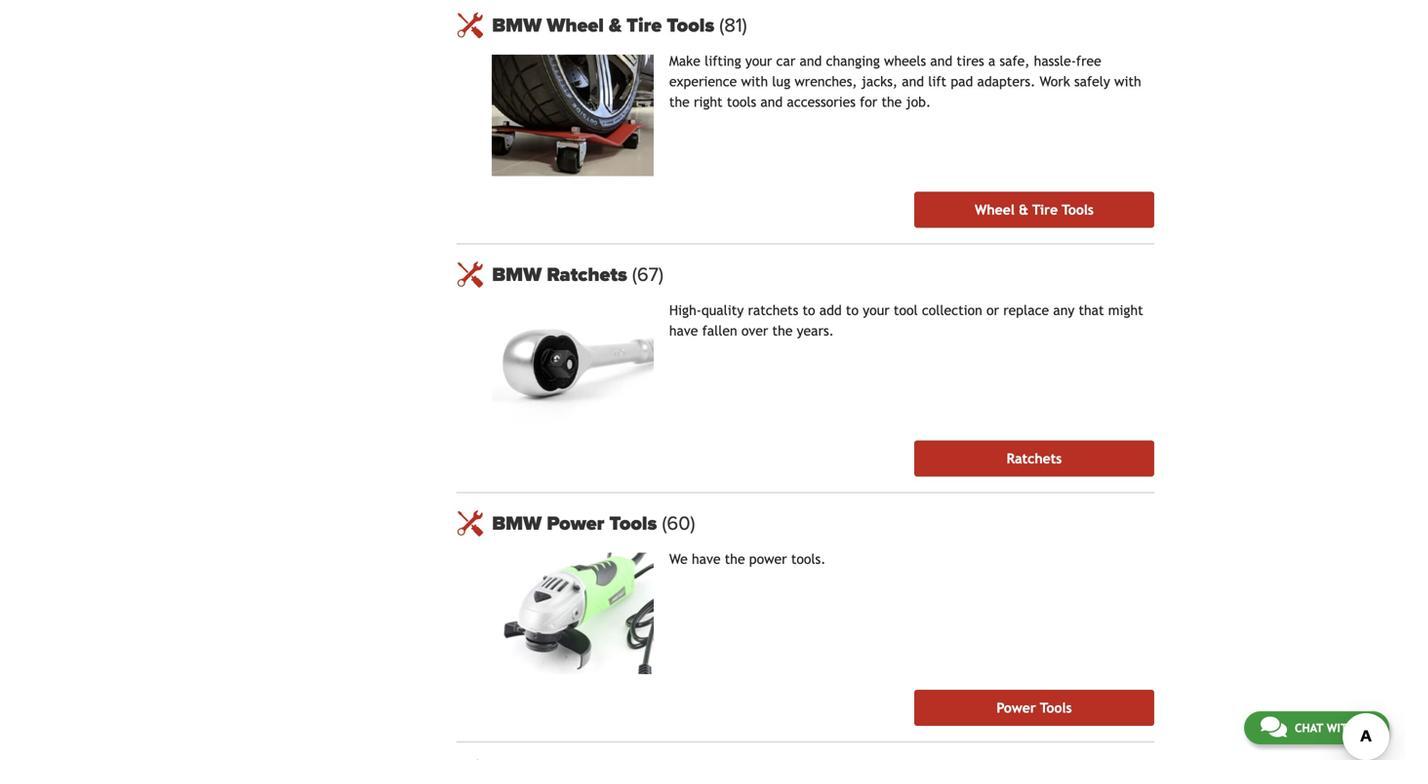 Task type: describe. For each thing, give the bounding box(es) containing it.
1 vertical spatial &
[[1019, 202, 1029, 217]]

work
[[1040, 74, 1070, 89]]

over
[[742, 323, 768, 338]]

ratchets thumbnail image image
[[492, 304, 654, 425]]

1 vertical spatial ratchets
[[1007, 451, 1062, 467]]

wheel & tire tools link
[[914, 192, 1154, 228]]

hassle-
[[1034, 53, 1076, 69]]

bmw for bmw                                                                                    wheel & tire tools
[[492, 14, 542, 37]]

that
[[1079, 302, 1104, 318]]

job.
[[906, 94, 931, 110]]

years.
[[797, 323, 834, 338]]

1 vertical spatial have
[[692, 552, 721, 567]]

chat with us
[[1295, 721, 1373, 735]]

tool
[[894, 302, 918, 318]]

bmw                                                                                    power tools
[[492, 512, 662, 536]]

the right for
[[882, 94, 902, 110]]

make lifting your car and changing wheels and tires a safe, hassle-free experience with lug wrenches, jacks, and lift pad adapters. work safely with the right tools and accessories for the job.
[[669, 53, 1141, 110]]

for
[[860, 94, 878, 110]]

quality
[[702, 302, 744, 318]]

bmw                                                                                    wheel & tire tools link
[[492, 14, 1154, 37]]

1 vertical spatial power
[[997, 700, 1036, 716]]

chat with us link
[[1244, 711, 1390, 745]]

lift
[[928, 74, 947, 89]]

power tools thumbnail image image
[[492, 553, 654, 675]]

the inside high-quality ratchets to add to your tool collection or replace any that might have fallen over the years.
[[772, 323, 793, 338]]

0 vertical spatial power
[[547, 512, 605, 536]]

and up job.
[[902, 74, 924, 89]]

power tools link
[[914, 690, 1154, 726]]

bmw                                                                                    power tools link
[[492, 512, 1154, 536]]

1 vertical spatial wheel
[[975, 202, 1015, 217]]

bmw                                                                                    ratchets link
[[492, 263, 1154, 286]]

0 vertical spatial &
[[609, 14, 622, 37]]

fallen
[[702, 323, 737, 338]]

your inside make lifting your car and changing wheels and tires a safe, hassle-free experience with lug wrenches, jacks, and lift pad adapters. work safely with the right tools and accessories for the job.
[[745, 53, 772, 69]]

bmw for bmw                                                                                    power tools
[[492, 512, 542, 536]]

and up the lift
[[930, 53, 953, 69]]

jacks,
[[861, 74, 898, 89]]

free
[[1076, 53, 1102, 69]]

experience
[[669, 74, 737, 89]]

0 horizontal spatial wheel
[[547, 14, 604, 37]]

power
[[749, 552, 787, 567]]

any
[[1053, 302, 1075, 318]]

bmw                                                                                    wheel & tire tools
[[492, 14, 719, 37]]

1 horizontal spatial tire
[[1033, 202, 1058, 217]]

us
[[1359, 721, 1373, 735]]

right
[[694, 94, 723, 110]]

and right car
[[800, 53, 822, 69]]



Task type: locate. For each thing, give the bounding box(es) containing it.
ratchets
[[748, 302, 799, 318]]

to up years.
[[803, 302, 815, 318]]

0 vertical spatial tire
[[627, 14, 662, 37]]

pad
[[951, 74, 973, 89]]

and
[[800, 53, 822, 69], [930, 53, 953, 69], [902, 74, 924, 89], [761, 94, 783, 110]]

car
[[776, 53, 796, 69]]

1 vertical spatial bmw
[[492, 263, 542, 286]]

1 horizontal spatial power
[[997, 700, 1036, 716]]

0 vertical spatial ratchets
[[547, 263, 627, 286]]

and down lug at the top
[[761, 94, 783, 110]]

the
[[669, 94, 690, 110], [882, 94, 902, 110], [772, 323, 793, 338], [725, 552, 745, 567]]

1 vertical spatial your
[[863, 302, 890, 318]]

1 horizontal spatial to
[[846, 302, 859, 318]]

ratchets link
[[914, 441, 1154, 477]]

wheels
[[884, 53, 926, 69]]

2 vertical spatial bmw
[[492, 512, 542, 536]]

2 horizontal spatial with
[[1327, 721, 1356, 735]]

have right we on the bottom of page
[[692, 552, 721, 567]]

0 horizontal spatial power
[[547, 512, 605, 536]]

your left car
[[745, 53, 772, 69]]

with inside "chat with us" link
[[1327, 721, 1356, 735]]

comments image
[[1261, 715, 1287, 739]]

the left power
[[725, 552, 745, 567]]

safely
[[1074, 74, 1110, 89]]

we have the power tools.
[[669, 552, 826, 567]]

the down 'ratchets'
[[772, 323, 793, 338]]

high-
[[669, 302, 702, 318]]

0 horizontal spatial your
[[745, 53, 772, 69]]

wheel
[[547, 14, 604, 37], [975, 202, 1015, 217]]

1 vertical spatial tire
[[1033, 202, 1058, 217]]

tools
[[667, 14, 715, 37], [1062, 202, 1094, 217], [609, 512, 657, 536], [1040, 700, 1072, 716]]

collection
[[922, 302, 983, 318]]

have down high-
[[669, 323, 698, 338]]

the left right
[[669, 94, 690, 110]]

a
[[988, 53, 996, 69]]

tools.
[[791, 552, 826, 567]]

ratchets
[[547, 263, 627, 286], [1007, 451, 1062, 467]]

lug
[[772, 74, 791, 89]]

tires
[[957, 53, 984, 69]]

1 horizontal spatial your
[[863, 302, 890, 318]]

bmw for bmw                                                                                    ratchets
[[492, 263, 542, 286]]

2 bmw from the top
[[492, 263, 542, 286]]

adapters.
[[977, 74, 1036, 89]]

changing
[[826, 53, 880, 69]]

wheel & tire tools
[[975, 202, 1094, 217]]

1 horizontal spatial wheel
[[975, 202, 1015, 217]]

0 vertical spatial your
[[745, 53, 772, 69]]

1 horizontal spatial ratchets
[[1007, 451, 1062, 467]]

0 horizontal spatial to
[[803, 302, 815, 318]]

0 vertical spatial wheel
[[547, 14, 604, 37]]

make
[[669, 53, 701, 69]]

2 to from the left
[[846, 302, 859, 318]]

0 horizontal spatial ratchets
[[547, 263, 627, 286]]

have
[[669, 323, 698, 338], [692, 552, 721, 567]]

0 vertical spatial have
[[669, 323, 698, 338]]

lifting
[[705, 53, 741, 69]]

to right add
[[846, 302, 859, 318]]

your left tool on the right top of page
[[863, 302, 890, 318]]

chat
[[1295, 721, 1323, 735]]

power
[[547, 512, 605, 536], [997, 700, 1036, 716]]

1 bmw from the top
[[492, 14, 542, 37]]

accessories
[[787, 94, 856, 110]]

with
[[741, 74, 768, 89], [1115, 74, 1141, 89], [1327, 721, 1356, 735]]

tire
[[627, 14, 662, 37], [1033, 202, 1058, 217]]

with left us
[[1327, 721, 1356, 735]]

0 vertical spatial bmw
[[492, 14, 542, 37]]

1 to from the left
[[803, 302, 815, 318]]

replace
[[1003, 302, 1049, 318]]

bmw                                                                                    ratchets
[[492, 263, 632, 286]]

have inside high-quality ratchets to add to your tool collection or replace any that might have fallen over the years.
[[669, 323, 698, 338]]

your inside high-quality ratchets to add to your tool collection or replace any that might have fallen over the years.
[[863, 302, 890, 318]]

safe,
[[1000, 53, 1030, 69]]

0 horizontal spatial &
[[609, 14, 622, 37]]

wrenches,
[[795, 74, 857, 89]]

bmw
[[492, 14, 542, 37], [492, 263, 542, 286], [492, 512, 542, 536]]

0 horizontal spatial with
[[741, 74, 768, 89]]

1 horizontal spatial with
[[1115, 74, 1141, 89]]

tools
[[727, 94, 757, 110]]

we
[[669, 552, 688, 567]]

power tools
[[997, 700, 1072, 716]]

add
[[819, 302, 842, 318]]

to
[[803, 302, 815, 318], [846, 302, 859, 318]]

with up tools
[[741, 74, 768, 89]]

your
[[745, 53, 772, 69], [863, 302, 890, 318]]

with right safely
[[1115, 74, 1141, 89]]

might
[[1108, 302, 1143, 318]]

1 horizontal spatial &
[[1019, 202, 1029, 217]]

&
[[609, 14, 622, 37], [1019, 202, 1029, 217]]

wheel & tire tools thumbnail image image
[[492, 54, 654, 176]]

high-quality ratchets to add to your tool collection or replace any that might have fallen over the years.
[[669, 302, 1143, 338]]

or
[[987, 302, 999, 318]]

0 horizontal spatial tire
[[627, 14, 662, 37]]

3 bmw from the top
[[492, 512, 542, 536]]



Task type: vqa. For each thing, say whether or not it's contained in the screenshot.
Together
no



